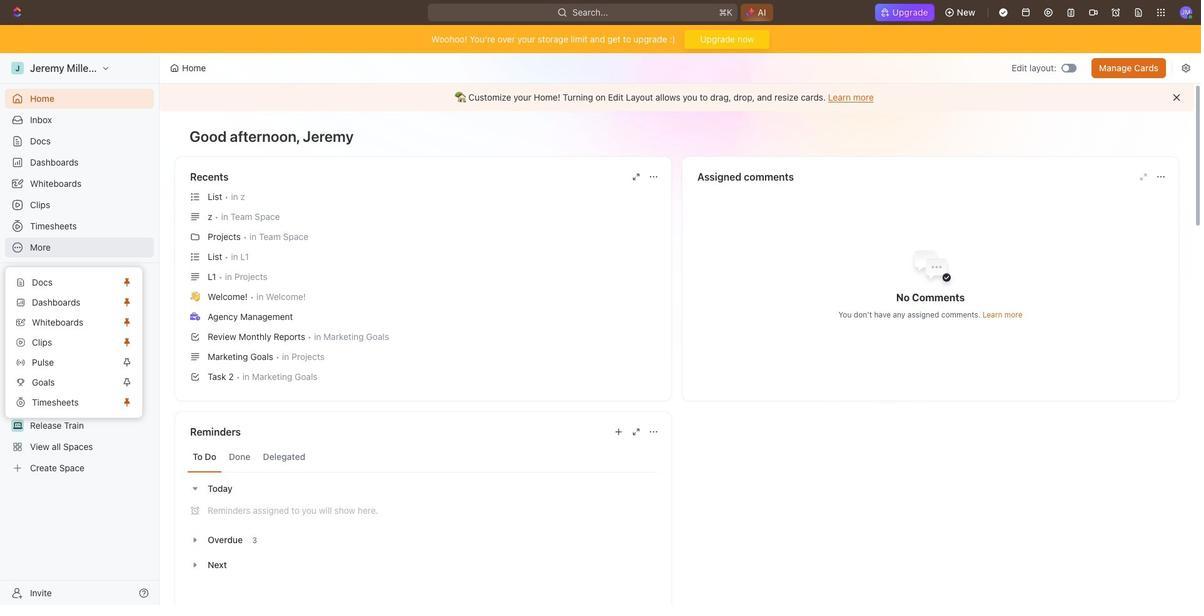 Task type: describe. For each thing, give the bounding box(es) containing it.
sidebar navigation
[[0, 53, 160, 606]]

business time image
[[190, 313, 200, 321]]

tree inside sidebar navigation
[[5, 310, 154, 479]]



Task type: locate. For each thing, give the bounding box(es) containing it.
tab list
[[188, 442, 659, 473]]

alert
[[160, 84, 1194, 111]]

tree
[[5, 310, 154, 479]]



Task type: vqa. For each thing, say whether or not it's contained in the screenshot.
first off icon from the top of the page
no



